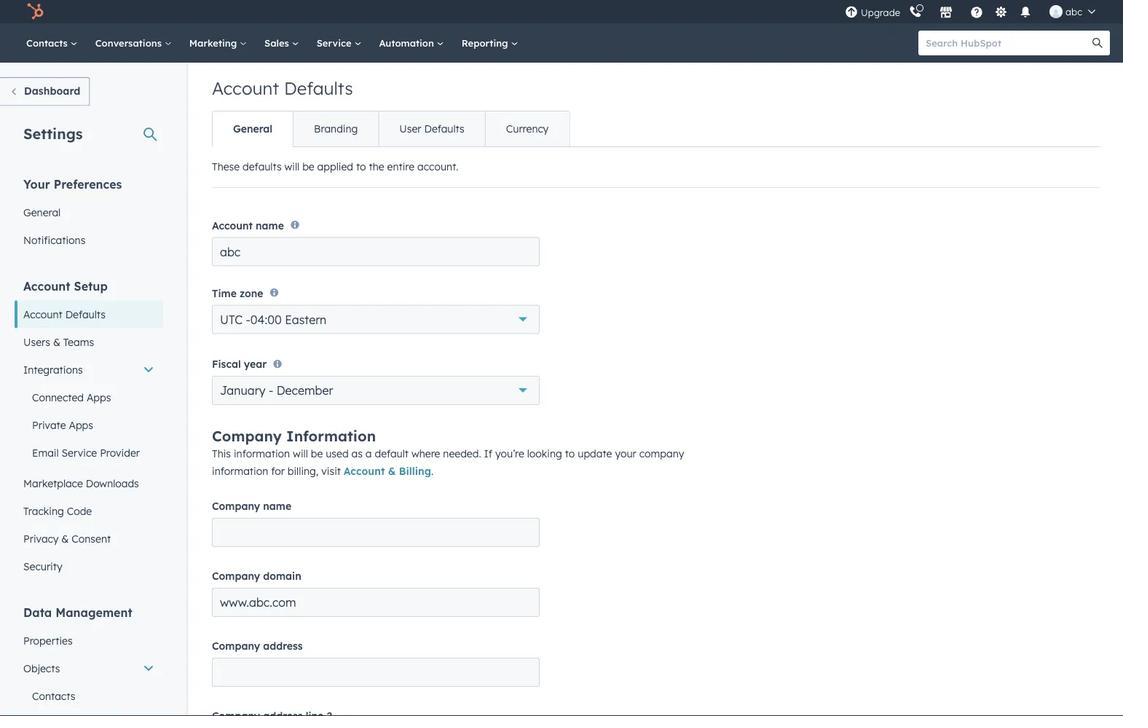 Task type: describe. For each thing, give the bounding box(es) containing it.
account.
[[418, 160, 459, 173]]

service link
[[308, 23, 370, 63]]

help button
[[965, 0, 990, 23]]

automation link
[[370, 23, 453, 63]]

search image
[[1093, 38, 1103, 48]]

notifications
[[23, 234, 86, 246]]

- for december
[[269, 383, 273, 398]]

sales
[[265, 37, 292, 49]]

data management
[[23, 605, 132, 620]]

tracking
[[23, 505, 64, 517]]

04:00
[[251, 312, 282, 327]]

reporting
[[462, 37, 511, 49]]

data management element
[[15, 604, 163, 716]]

entire
[[387, 160, 415, 173]]

apps for connected apps
[[87, 391, 111, 404]]

visit
[[322, 465, 341, 478]]

private apps link
[[15, 411, 163, 439]]

defaults
[[243, 160, 282, 173]]

hubspot image
[[26, 3, 44, 20]]

this
[[212, 447, 231, 460]]

january - december
[[220, 383, 333, 398]]

general for your
[[23, 206, 61, 219]]

automation
[[379, 37, 437, 49]]

billing
[[399, 465, 431, 478]]

properties link
[[15, 627, 163, 655]]

be for used
[[311, 447, 323, 460]]

a
[[366, 447, 372, 460]]

company information
[[212, 427, 376, 445]]

email service provider
[[32, 446, 140, 459]]

company
[[640, 447, 685, 460]]

billing,
[[288, 465, 319, 478]]

name for company name
[[263, 500, 292, 513]]

marketplace downloads
[[23, 477, 139, 490]]

conversations link
[[87, 23, 181, 63]]

preferences
[[54, 177, 122, 191]]

users & teams
[[23, 336, 94, 348]]

privacy & consent
[[23, 532, 111, 545]]

users
[[23, 336, 50, 348]]

fiscal year
[[212, 358, 267, 371]]

connected
[[32, 391, 84, 404]]

1 vertical spatial information
[[212, 465, 268, 478]]

notifications image
[[1019, 7, 1033, 20]]

abc button
[[1041, 0, 1105, 23]]

& for consent
[[61, 532, 69, 545]]

integrations
[[23, 363, 83, 376]]

hubspot link
[[17, 3, 55, 20]]

objects
[[23, 662, 60, 675]]

account & billing link
[[344, 465, 431, 478]]

account down 'a'
[[344, 465, 385, 478]]

marketing link
[[181, 23, 256, 63]]

january
[[220, 383, 266, 398]]

Search HubSpot search field
[[919, 31, 1097, 55]]

0 vertical spatial contacts
[[26, 37, 70, 49]]

private apps
[[32, 419, 93, 431]]

needed.
[[443, 447, 481, 460]]

january - december button
[[212, 376, 540, 405]]

defaults for account defaults link
[[65, 308, 106, 321]]

properties
[[23, 634, 73, 647]]

integrations button
[[15, 356, 163, 384]]

downloads
[[86, 477, 139, 490]]

company address
[[212, 640, 303, 653]]

help image
[[971, 7, 984, 20]]

address
[[263, 640, 303, 653]]

sales link
[[256, 23, 308, 63]]

tracking code link
[[15, 497, 163, 525]]

applied
[[317, 160, 353, 173]]

account name
[[212, 219, 284, 232]]

upgrade image
[[845, 6, 858, 19]]

reporting link
[[453, 23, 527, 63]]

general link for preferences
[[15, 199, 163, 226]]

account setup element
[[15, 278, 163, 580]]

Company domain text field
[[212, 588, 540, 617]]

apps for private apps
[[69, 419, 93, 431]]

marketplace
[[23, 477, 83, 490]]

gary orlando image
[[1050, 5, 1063, 18]]

utc -04:00 eastern button
[[212, 305, 540, 334]]

code
[[67, 505, 92, 517]]

notifications button
[[1014, 0, 1038, 23]]

marketplaces button
[[931, 0, 962, 23]]

company for company name
[[212, 500, 260, 513]]

account defaults link
[[15, 301, 163, 328]]

1 vertical spatial contacts link
[[15, 682, 163, 710]]

setup
[[74, 279, 108, 293]]

0 vertical spatial contacts link
[[17, 23, 87, 63]]

currency
[[506, 122, 549, 135]]

search button
[[1086, 31, 1111, 55]]

utc
[[220, 312, 243, 327]]

these
[[212, 160, 240, 173]]

notifications link
[[15, 226, 163, 254]]

connected apps
[[32, 391, 111, 404]]

tracking code
[[23, 505, 92, 517]]



Task type: locate. For each thing, give the bounding box(es) containing it.
information
[[234, 447, 290, 460], [212, 465, 268, 478]]

contacts link down 'hubspot' link
[[17, 23, 87, 63]]

1 vertical spatial apps
[[69, 419, 93, 431]]

name down defaults on the left top
[[256, 219, 284, 232]]

1 horizontal spatial defaults
[[284, 77, 353, 99]]

user defaults
[[400, 122, 465, 135]]

& for billing
[[388, 465, 396, 478]]

default
[[375, 447, 409, 460]]

domain
[[263, 570, 301, 583]]

1 horizontal spatial general
[[233, 122, 273, 135]]

will for information
[[293, 447, 308, 460]]

0 vertical spatial to
[[356, 160, 366, 173]]

will
[[285, 160, 300, 173], [293, 447, 308, 460]]

contacts link down objects
[[15, 682, 163, 710]]

settings image
[[995, 6, 1008, 19]]

1 vertical spatial general link
[[15, 199, 163, 226]]

service inside "link"
[[62, 446, 97, 459]]

update
[[578, 447, 612, 460]]

1 company from the top
[[212, 427, 282, 445]]

apps down integrations button
[[87, 391, 111, 404]]

account left setup
[[23, 279, 70, 293]]

account & billing .
[[344, 465, 434, 478]]

company name
[[212, 500, 292, 513]]

2 horizontal spatial defaults
[[424, 122, 465, 135]]

company for company domain
[[212, 570, 260, 583]]

account setup
[[23, 279, 108, 293]]

general link down the preferences
[[15, 199, 163, 226]]

be left used on the bottom of the page
[[311, 447, 323, 460]]

0 horizontal spatial -
[[246, 312, 251, 327]]

contacts link
[[17, 23, 87, 63], [15, 682, 163, 710]]

utc -04:00 eastern
[[220, 312, 327, 327]]

these defaults will be applied to the entire account.
[[212, 160, 459, 173]]

0 vertical spatial apps
[[87, 391, 111, 404]]

1 vertical spatial name
[[263, 500, 292, 513]]

4 company from the top
[[212, 640, 260, 653]]

your preferences
[[23, 177, 122, 191]]

account defaults
[[212, 77, 353, 99], [23, 308, 106, 321]]

abc
[[1066, 5, 1083, 17]]

general down your
[[23, 206, 61, 219]]

account down these
[[212, 219, 253, 232]]

security
[[23, 560, 62, 573]]

0 vertical spatial service
[[317, 37, 354, 49]]

security link
[[15, 553, 163, 580]]

defaults inside navigation
[[424, 122, 465, 135]]

name down for
[[263, 500, 292, 513]]

0 horizontal spatial to
[[356, 160, 366, 173]]

0 vertical spatial general link
[[213, 111, 293, 146]]

eastern
[[285, 312, 327, 327]]

company up 'this'
[[212, 427, 282, 445]]

used
[[326, 447, 349, 460]]

the
[[369, 160, 384, 173]]

service inside 'link'
[[317, 37, 354, 49]]

2 horizontal spatial &
[[388, 465, 396, 478]]

marketplaces image
[[940, 7, 953, 20]]

Company address text field
[[212, 658, 540, 687]]

general
[[233, 122, 273, 135], [23, 206, 61, 219]]

company
[[212, 427, 282, 445], [212, 500, 260, 513], [212, 570, 260, 583], [212, 640, 260, 653]]

0 vertical spatial general
[[233, 122, 273, 135]]

to inside this information will be used as a default where needed. if you're looking to update your company information for billing, visit
[[565, 447, 575, 460]]

general link
[[213, 111, 293, 146], [15, 199, 163, 226]]

general inside your preferences element
[[23, 206, 61, 219]]

currency link
[[485, 111, 569, 146]]

company for company address
[[212, 640, 260, 653]]

your
[[615, 447, 637, 460]]

zone
[[240, 287, 263, 300]]

settings
[[23, 124, 83, 142]]

time zone
[[212, 287, 263, 300]]

1 horizontal spatial -
[[269, 383, 273, 398]]

& down "default"
[[388, 465, 396, 478]]

will right defaults on the left top
[[285, 160, 300, 173]]

as
[[352, 447, 363, 460]]

be left applied
[[303, 160, 315, 173]]

general up defaults on the left top
[[233, 122, 273, 135]]

- right utc
[[246, 312, 251, 327]]

time
[[212, 287, 237, 300]]

branding
[[314, 122, 358, 135]]

3 company from the top
[[212, 570, 260, 583]]

defaults right user
[[424, 122, 465, 135]]

2 vertical spatial &
[[61, 532, 69, 545]]

company left domain
[[212, 570, 260, 583]]

general link up defaults on the left top
[[213, 111, 293, 146]]

2 company from the top
[[212, 500, 260, 513]]

0 vertical spatial account defaults
[[212, 77, 353, 99]]

Company name text field
[[212, 518, 540, 547]]

account defaults down account setup
[[23, 308, 106, 321]]

company down 'this'
[[212, 500, 260, 513]]

marketing
[[189, 37, 240, 49]]

to
[[356, 160, 366, 173], [565, 447, 575, 460]]

defaults inside the account setup element
[[65, 308, 106, 321]]

0 vertical spatial information
[[234, 447, 290, 460]]

1 vertical spatial account defaults
[[23, 308, 106, 321]]

account defaults down sales link
[[212, 77, 353, 99]]

0 horizontal spatial defaults
[[65, 308, 106, 321]]

account up users
[[23, 308, 63, 321]]

general for account
[[233, 122, 273, 135]]

- for 04:00
[[246, 312, 251, 327]]

0 vertical spatial -
[[246, 312, 251, 327]]

calling icon button
[[904, 2, 928, 21]]

december
[[277, 383, 333, 398]]

users & teams link
[[15, 328, 163, 356]]

to left the
[[356, 160, 366, 173]]

0 horizontal spatial general
[[23, 206, 61, 219]]

objects button
[[15, 655, 163, 682]]

menu
[[844, 0, 1106, 23]]

be inside this information will be used as a default where needed. if you're looking to update your company information for billing, visit
[[311, 447, 323, 460]]

defaults up the users & teams link
[[65, 308, 106, 321]]

2 vertical spatial defaults
[[65, 308, 106, 321]]

0 vertical spatial name
[[256, 219, 284, 232]]

.
[[431, 465, 434, 478]]

0 vertical spatial &
[[53, 336, 60, 348]]

marketplace downloads link
[[15, 470, 163, 497]]

email
[[32, 446, 59, 459]]

0 vertical spatial defaults
[[284, 77, 353, 99]]

will for defaults
[[285, 160, 300, 173]]

1 vertical spatial be
[[311, 447, 323, 460]]

1 horizontal spatial &
[[61, 532, 69, 545]]

to left update
[[565, 447, 575, 460]]

0 horizontal spatial general link
[[15, 199, 163, 226]]

company left the address
[[212, 640, 260, 653]]

private
[[32, 419, 66, 431]]

contacts
[[26, 37, 70, 49], [32, 690, 75, 702]]

privacy & consent link
[[15, 525, 163, 553]]

user defaults link
[[378, 111, 485, 146]]

company domain
[[212, 570, 301, 583]]

information
[[286, 427, 376, 445]]

service down "private apps" link
[[62, 446, 97, 459]]

0 horizontal spatial account defaults
[[23, 308, 106, 321]]

account down the marketing link
[[212, 77, 279, 99]]

fiscal
[[212, 358, 241, 371]]

general link for defaults
[[213, 111, 293, 146]]

service
[[317, 37, 354, 49], [62, 446, 97, 459]]

upgrade
[[861, 7, 901, 19]]

contacts down 'hubspot' link
[[26, 37, 70, 49]]

name for account name
[[256, 219, 284, 232]]

1 vertical spatial &
[[388, 465, 396, 478]]

& right users
[[53, 336, 60, 348]]

- right january
[[269, 383, 273, 398]]

1 vertical spatial general
[[23, 206, 61, 219]]

&
[[53, 336, 60, 348], [388, 465, 396, 478], [61, 532, 69, 545]]

for
[[271, 465, 285, 478]]

navigation containing general
[[212, 111, 570, 147]]

contacts inside data management element
[[32, 690, 75, 702]]

information up for
[[234, 447, 290, 460]]

Account name text field
[[212, 237, 540, 266]]

dashboard link
[[0, 77, 90, 106]]

1 vertical spatial -
[[269, 383, 273, 398]]

1 vertical spatial defaults
[[424, 122, 465, 135]]

your preferences element
[[15, 176, 163, 254]]

conversations
[[95, 37, 165, 49]]

0 vertical spatial be
[[303, 160, 315, 173]]

calling icon image
[[909, 6, 923, 19]]

& right privacy
[[61, 532, 69, 545]]

account
[[212, 77, 279, 99], [212, 219, 253, 232], [23, 279, 70, 293], [23, 308, 63, 321], [344, 465, 385, 478]]

defaults up branding on the top left of the page
[[284, 77, 353, 99]]

teams
[[63, 336, 94, 348]]

defaults
[[284, 77, 353, 99], [424, 122, 465, 135], [65, 308, 106, 321]]

navigation
[[212, 111, 570, 147]]

defaults for user defaults link on the top left of page
[[424, 122, 465, 135]]

consent
[[72, 532, 111, 545]]

account defaults inside the account setup element
[[23, 308, 106, 321]]

1 horizontal spatial account defaults
[[212, 77, 353, 99]]

1 vertical spatial contacts
[[32, 690, 75, 702]]

management
[[56, 605, 132, 620]]

0 horizontal spatial service
[[62, 446, 97, 459]]

your
[[23, 177, 50, 191]]

0 horizontal spatial &
[[53, 336, 60, 348]]

1 vertical spatial to
[[565, 447, 575, 460]]

1 horizontal spatial general link
[[213, 111, 293, 146]]

where
[[412, 447, 440, 460]]

menu containing abc
[[844, 0, 1106, 23]]

settings link
[[993, 4, 1011, 19]]

email service provider link
[[15, 439, 163, 467]]

this information will be used as a default where needed. if you're looking to update your company information for billing, visit
[[212, 447, 685, 478]]

0 vertical spatial will
[[285, 160, 300, 173]]

1 vertical spatial will
[[293, 447, 308, 460]]

be
[[303, 160, 315, 173], [311, 447, 323, 460]]

connected apps link
[[15, 384, 163, 411]]

contacts down objects
[[32, 690, 75, 702]]

1 vertical spatial service
[[62, 446, 97, 459]]

you're
[[495, 447, 525, 460]]

will up billing,
[[293, 447, 308, 460]]

apps up email service provider
[[69, 419, 93, 431]]

company for company information
[[212, 427, 282, 445]]

will inside this information will be used as a default where needed. if you're looking to update your company information for billing, visit
[[293, 447, 308, 460]]

information down 'this'
[[212, 465, 268, 478]]

service right sales link
[[317, 37, 354, 49]]

1 horizontal spatial to
[[565, 447, 575, 460]]

be for applied
[[303, 160, 315, 173]]

branding link
[[293, 111, 378, 146]]

user
[[400, 122, 422, 135]]

1 horizontal spatial service
[[317, 37, 354, 49]]

& for teams
[[53, 336, 60, 348]]



Task type: vqa. For each thing, say whether or not it's contained in the screenshot.
record.
no



